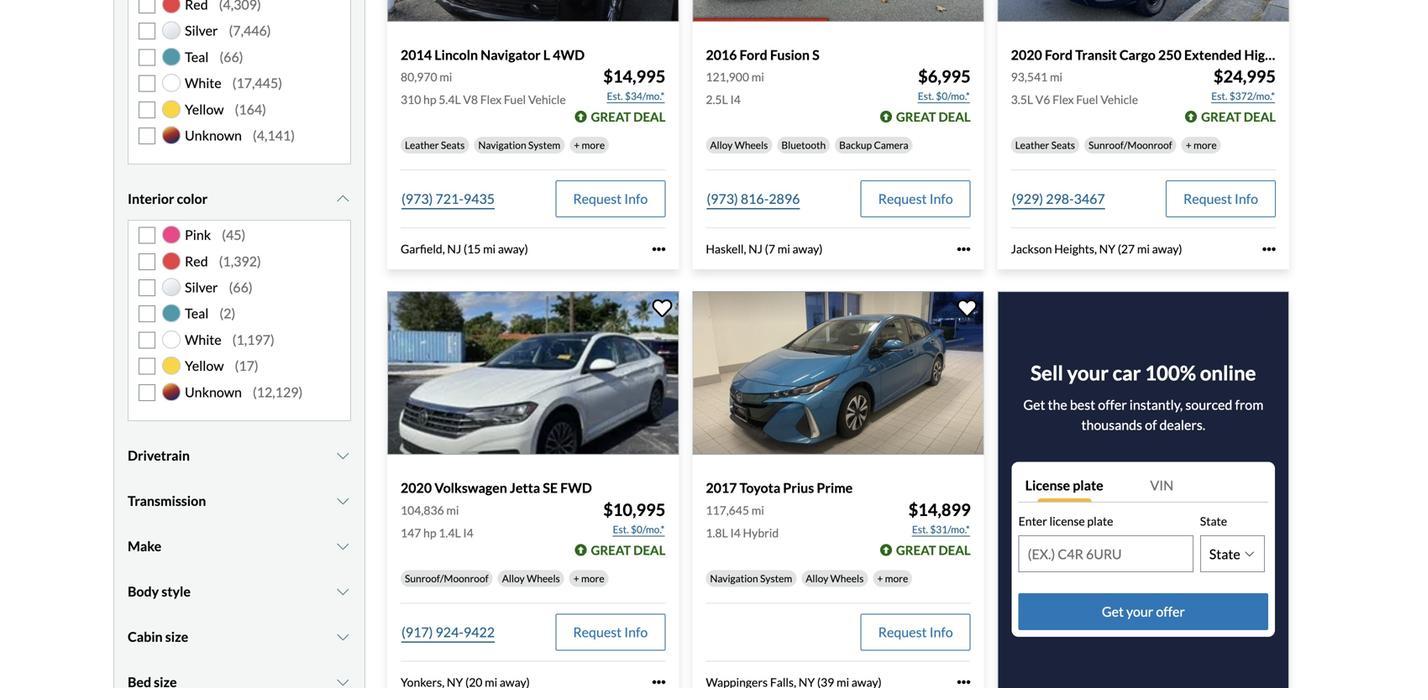 Task type: vqa. For each thing, say whether or not it's contained in the screenshot.
Sign in / Register's in
no



Task type: locate. For each thing, give the bounding box(es) containing it.
nj left (15
[[447, 242, 461, 256]]

sunroof/moonroof
[[1089, 139, 1172, 151], [405, 573, 489, 585]]

fuel right v8
[[504, 93, 526, 107]]

2 flex from the left
[[1053, 93, 1074, 107]]

0 vertical spatial $0/mo.*
[[936, 90, 970, 102]]

mi up v6
[[1050, 70, 1063, 84]]

great deal down est. $31/mo.* button
[[896, 543, 971, 558]]

2 chevron down image from the top
[[335, 450, 351, 463]]

1 vertical spatial offer
[[1156, 604, 1185, 620]]

great deal for $10,995
[[591, 543, 666, 558]]

1 nj from the left
[[447, 242, 461, 256]]

system down 80,970 mi 310 hp 5.4l v8 flex fuel vehicle
[[528, 139, 561, 151]]

0 horizontal spatial fuel
[[504, 93, 526, 107]]

1 (973) from the left
[[402, 191, 433, 207]]

721-
[[436, 191, 464, 207]]

unknown down (17)
[[185, 385, 242, 401]]

1 flex from the left
[[480, 93, 502, 107]]

chevron down image
[[335, 495, 351, 508], [335, 540, 351, 554], [335, 631, 351, 645], [335, 676, 351, 689]]

great down est. $31/mo.* button
[[896, 543, 936, 558]]

2 horizontal spatial away)
[[1152, 242, 1182, 256]]

white
[[185, 75, 221, 91], [185, 332, 221, 349]]

$0/mo.* down $6,995
[[936, 90, 970, 102]]

3467
[[1074, 191, 1105, 207]]

1 vertical spatial hp
[[423, 526, 436, 540]]

flex inside 93,541 mi 3.5l v6 flex fuel vehicle
[[1053, 93, 1074, 107]]

3.5l
[[1011, 93, 1033, 107]]

(1,392)
[[219, 254, 261, 270]]

0 vertical spatial navigation
[[478, 139, 526, 151]]

1 horizontal spatial est. $0/mo.* button
[[917, 88, 971, 105]]

2 horizontal spatial alloy wheels
[[806, 573, 864, 585]]

great deal down est. $372/mo.* button
[[1201, 109, 1276, 124]]

great deal down $6,995 est. $0/mo.*
[[896, 109, 971, 124]]

$0/mo.* inside $6,995 est. $0/mo.*
[[936, 90, 970, 102]]

great
[[591, 109, 631, 124], [896, 109, 936, 124], [1201, 109, 1242, 124], [591, 543, 631, 558], [896, 543, 936, 558]]

leather for $14,995
[[405, 139, 439, 151]]

$10,995 est. $0/mo.*
[[603, 500, 666, 536]]

1 horizontal spatial (973)
[[707, 191, 738, 207]]

hp right 310
[[423, 93, 436, 107]]

ellipsis h image for $10,995
[[652, 676, 666, 689]]

Enter license plate field
[[1020, 537, 1193, 572]]

vehicle down l at the left
[[528, 93, 566, 107]]

deal down the $372/mo.*
[[1244, 109, 1276, 124]]

chevron down image inside 'interior color' dropdown button
[[335, 193, 351, 206]]

est. $0/mo.* button down $6,995
[[917, 88, 971, 105]]

+ more
[[574, 139, 605, 151], [1186, 139, 1217, 151], [574, 573, 605, 585], [877, 573, 908, 585]]

request info for $10,995
[[573, 624, 648, 641]]

oxford white 2020 ford transit cargo 250 extended high roof lwb rwd van rear-wheel drive automatic image
[[998, 0, 1289, 22]]

(973) inside button
[[707, 191, 738, 207]]

est. $0/mo.* button down $10,995
[[612, 522, 666, 538]]

est. inside $10,995 est. $0/mo.*
[[613, 524, 629, 536]]

est. $372/mo.* button
[[1211, 88, 1276, 105]]

car
[[1113, 361, 1141, 385]]

chevron down image inside the body style dropdown button
[[335, 586, 351, 599]]

request info button for $10,995
[[556, 614, 666, 651]]

est. down $6,995
[[918, 90, 934, 102]]

tab list
[[1019, 469, 1269, 503]]

(929)
[[1012, 191, 1043, 207]]

mi up 1.4l
[[446, 503, 459, 518]]

great for $14,995
[[591, 109, 631, 124]]

1 chevron down image from the top
[[335, 193, 351, 206]]

yellow left (164)
[[185, 101, 224, 117]]

(973)
[[402, 191, 433, 207], [707, 191, 738, 207]]

2020 up 93,541
[[1011, 47, 1042, 63]]

get left the
[[1023, 397, 1045, 413]]

your
[[1067, 361, 1109, 385], [1127, 604, 1154, 620]]

great for $6,995
[[896, 109, 936, 124]]

deal
[[634, 109, 666, 124], [939, 109, 971, 124], [1244, 109, 1276, 124], [634, 543, 666, 558], [939, 543, 971, 558]]

i4 inside 117,645 mi 1.8l i4 hybrid
[[730, 526, 741, 540]]

1 vertical spatial (66)
[[229, 280, 253, 296]]

1 vertical spatial est. $0/mo.* button
[[612, 522, 666, 538]]

system down hybrid
[[760, 573, 792, 585]]

away) right (27
[[1152, 242, 1182, 256]]

pink
[[185, 227, 211, 244]]

$14,899
[[909, 500, 971, 520]]

$34/mo.*
[[625, 90, 665, 102]]

nj for $6,995
[[749, 242, 763, 256]]

hp right 147
[[423, 526, 436, 540]]

ellipsis h image
[[652, 243, 666, 256]]

93,541 mi 3.5l v6 flex fuel vehicle
[[1011, 70, 1138, 107]]

unknown down (164)
[[185, 127, 242, 144]]

+
[[574, 139, 580, 151], [1186, 139, 1192, 151], [574, 573, 579, 585], [877, 573, 883, 585]]

deal down $31/mo.*
[[939, 543, 971, 558]]

seats
[[441, 139, 465, 151], [1051, 139, 1075, 151]]

request
[[573, 191, 622, 207], [878, 191, 927, 207], [1184, 191, 1232, 207], [573, 624, 622, 641], [878, 624, 927, 641]]

0 vertical spatial est. $0/mo.* button
[[917, 88, 971, 105]]

est. $0/mo.* button
[[917, 88, 971, 105], [612, 522, 666, 538]]

interior
[[128, 191, 174, 207]]

1 chevron down image from the top
[[335, 495, 351, 508]]

1 vertical spatial $0/mo.*
[[631, 524, 665, 536]]

(1,197)
[[232, 332, 275, 349]]

offer inside get the best offer instantly, sourced from thousands of dealers.
[[1098, 397, 1127, 413]]

1 horizontal spatial your
[[1127, 604, 1154, 620]]

0 horizontal spatial your
[[1067, 361, 1109, 385]]

your inside button
[[1127, 604, 1154, 620]]

0 vertical spatial teal
[[185, 49, 209, 65]]

0 horizontal spatial nj
[[447, 242, 461, 256]]

0 horizontal spatial leather seats
[[405, 139, 465, 151]]

vehicle down cargo
[[1101, 93, 1138, 107]]

1 fuel from the left
[[504, 93, 526, 107]]

ford right 2016
[[740, 47, 768, 63]]

ford for $6,995
[[740, 47, 768, 63]]

1 horizontal spatial wheels
[[735, 139, 768, 151]]

2 white from the top
[[185, 332, 221, 349]]

great deal down $10,995 est. $0/mo.*
[[591, 543, 666, 558]]

est. down $14,899
[[912, 524, 928, 536]]

ellipsis h image
[[957, 243, 971, 256], [1263, 243, 1276, 256], [652, 676, 666, 689], [957, 676, 971, 689]]

+ more for $14,899
[[877, 573, 908, 585]]

1 horizontal spatial seats
[[1051, 139, 1075, 151]]

1 horizontal spatial get
[[1102, 604, 1124, 620]]

1 leather from the left
[[405, 139, 439, 151]]

haskell,
[[706, 242, 746, 256]]

fuel right v6
[[1076, 93, 1098, 107]]

0 vertical spatial yellow
[[185, 101, 224, 117]]

leather down 3.5l
[[1015, 139, 1049, 151]]

2 unknown from the top
[[185, 385, 242, 401]]

0 horizontal spatial alloy wheels
[[502, 573, 560, 585]]

+ for $14,899
[[877, 573, 883, 585]]

1 horizontal spatial offer
[[1156, 604, 1185, 620]]

more
[[582, 139, 605, 151], [1194, 139, 1217, 151], [581, 573, 605, 585], [885, 573, 908, 585]]

chevron down image
[[335, 193, 351, 206], [335, 450, 351, 463], [335, 586, 351, 599]]

unknown for (4,141)
[[185, 127, 242, 144]]

1 vertical spatial silver
[[185, 280, 218, 296]]

chevron down image inside make dropdown button
[[335, 540, 351, 554]]

license plate
[[1025, 478, 1104, 494]]

leather seats down 5.4l
[[405, 139, 465, 151]]

117,645 mi 1.8l i4 hybrid
[[706, 503, 779, 540]]

0 horizontal spatial offer
[[1098, 397, 1127, 413]]

2 vertical spatial chevron down image
[[335, 586, 351, 599]]

seats up the 298-
[[1051, 139, 1075, 151]]

0 vertical spatial 2020
[[1011, 47, 1042, 63]]

hp for $14,995
[[423, 93, 436, 107]]

0 horizontal spatial (973)
[[402, 191, 433, 207]]

silver left (7,446)
[[185, 22, 218, 39]]

0 horizontal spatial ford
[[740, 47, 768, 63]]

request info
[[573, 191, 648, 207], [878, 191, 953, 207], [1184, 191, 1258, 207], [573, 624, 648, 641], [878, 624, 953, 641]]

silver for (66)
[[185, 280, 218, 296]]

(27
[[1118, 242, 1135, 256]]

2 yellow from the top
[[185, 358, 224, 375]]

1 horizontal spatial 2020
[[1011, 47, 1042, 63]]

ford
[[740, 47, 768, 63], [1045, 47, 1073, 63]]

0 vertical spatial navigation system
[[478, 139, 561, 151]]

get down enter license plate field
[[1102, 604, 1124, 620]]

est. inside $24,995 est. $372/mo.*
[[1212, 90, 1228, 102]]

vehicle inside 93,541 mi 3.5l v6 flex fuel vehicle
[[1101, 93, 1138, 107]]

i4 right "2.5l"
[[730, 93, 741, 107]]

1 horizontal spatial alloy wheels
[[710, 139, 768, 151]]

your down enter license plate field
[[1127, 604, 1154, 620]]

request info button for $6,995
[[861, 181, 971, 218]]

(12,129)
[[253, 385, 303, 401]]

drivetrain button
[[128, 435, 351, 477]]

est. inside $14,899 est. $31/mo.*
[[912, 524, 928, 536]]

ford for $24,995
[[1045, 47, 1073, 63]]

chevron down image inside cabin size dropdown button
[[335, 631, 351, 645]]

(7
[[765, 242, 775, 256]]

0 horizontal spatial vehicle
[[528, 93, 566, 107]]

1 away) from the left
[[498, 242, 528, 256]]

0 vertical spatial plate
[[1073, 478, 1104, 494]]

your for car
[[1067, 361, 1109, 385]]

leather seats
[[405, 139, 465, 151], [1015, 139, 1075, 151]]

silver down red
[[185, 280, 218, 296]]

hp inside 80,970 mi 310 hp 5.4l v8 flex fuel vehicle
[[423, 93, 436, 107]]

wheels for $10,995
[[527, 573, 560, 585]]

1 vehicle from the left
[[528, 93, 566, 107]]

1 horizontal spatial away)
[[793, 242, 823, 256]]

from
[[1235, 397, 1264, 413]]

wheels for $14,899
[[830, 573, 864, 585]]

navigation system up 9435
[[478, 139, 561, 151]]

great deal for $14,899
[[896, 543, 971, 558]]

bluetooth
[[782, 139, 826, 151]]

1 ford from the left
[[740, 47, 768, 63]]

2 horizontal spatial wheels
[[830, 573, 864, 585]]

117,645
[[706, 503, 749, 518]]

yellow left (17)
[[185, 358, 224, 375]]

mi down 2016 ford fusion s
[[752, 70, 764, 84]]

request for $6,995
[[878, 191, 927, 207]]

mi inside the 104,836 mi 147 hp 1.4l i4
[[446, 503, 459, 518]]

0 vertical spatial chevron down image
[[335, 193, 351, 206]]

your for offer
[[1127, 604, 1154, 620]]

chevron down image for make
[[335, 540, 351, 554]]

(66) down (7,446)
[[220, 49, 243, 65]]

interior color
[[128, 191, 208, 207]]

leather seats for $24,995
[[1015, 139, 1075, 151]]

0 vertical spatial (66)
[[220, 49, 243, 65]]

0 horizontal spatial navigation
[[478, 139, 526, 151]]

pure white 2020 volkswagen jetta se fwd sedan front-wheel drive automatic image
[[387, 291, 679, 455]]

1 vertical spatial navigation system
[[710, 573, 792, 585]]

i4 inside the '121,900 mi 2.5l i4'
[[730, 93, 741, 107]]

deal for $24,995
[[1244, 109, 1276, 124]]

0 horizontal spatial $0/mo.*
[[631, 524, 665, 536]]

0 vertical spatial unknown
[[185, 127, 242, 144]]

navigation up 9435
[[478, 139, 526, 151]]

vin
[[1150, 478, 1174, 494]]

2 leather seats from the left
[[1015, 139, 1075, 151]]

0 horizontal spatial leather
[[405, 139, 439, 151]]

away) right "(7"
[[793, 242, 823, 256]]

80,970
[[401, 70, 437, 84]]

(15
[[464, 242, 481, 256]]

sunroof/moonroof down 1.4l
[[405, 573, 489, 585]]

0 horizontal spatial alloy
[[502, 573, 525, 585]]

i4 right 1.4l
[[463, 526, 474, 540]]

great down est. $34/mo.* button
[[591, 109, 631, 124]]

white down (2)
[[185, 332, 221, 349]]

2 leather from the left
[[1015, 139, 1049, 151]]

1 horizontal spatial $0/mo.*
[[936, 90, 970, 102]]

1 yellow from the top
[[185, 101, 224, 117]]

navigation
[[478, 139, 526, 151], [710, 573, 758, 585]]

0 horizontal spatial navigation system
[[478, 139, 561, 151]]

seats for $24,995
[[1051, 139, 1075, 151]]

leather down 310
[[405, 139, 439, 151]]

great down est. $372/mo.* button
[[1201, 109, 1242, 124]]

1 horizontal spatial nj
[[749, 242, 763, 256]]

alloy for $14,899
[[806, 573, 829, 585]]

0 vertical spatial hp
[[423, 93, 436, 107]]

(66)
[[220, 49, 243, 65], [229, 280, 253, 296]]

hp inside the 104,836 mi 147 hp 1.4l i4
[[423, 526, 436, 540]]

great deal down est. $34/mo.* button
[[591, 109, 666, 124]]

navigation system
[[478, 139, 561, 151], [710, 573, 792, 585]]

nj left "(7"
[[749, 242, 763, 256]]

est. down $10,995
[[613, 524, 629, 536]]

transmission
[[128, 493, 206, 510]]

1 horizontal spatial vehicle
[[1101, 93, 1138, 107]]

5.4l
[[439, 93, 461, 107]]

garfield,
[[401, 242, 445, 256]]

chevron down image for style
[[335, 586, 351, 599]]

body style button
[[128, 571, 351, 613]]

2 chevron down image from the top
[[335, 540, 351, 554]]

nj
[[447, 242, 461, 256], [749, 242, 763, 256]]

1 vertical spatial sunroof/moonroof
[[405, 573, 489, 585]]

2 away) from the left
[[793, 242, 823, 256]]

info for $24,995
[[1235, 191, 1258, 207]]

(45)
[[222, 227, 246, 244]]

$0/mo.* inside $10,995 est. $0/mo.*
[[631, 524, 665, 536]]

of
[[1145, 417, 1157, 434]]

2 nj from the left
[[749, 242, 763, 256]]

(66) down (1,392) on the top left of page
[[229, 280, 253, 296]]

1 teal from the top
[[185, 49, 209, 65]]

yellow for (164)
[[185, 101, 224, 117]]

1 horizontal spatial leather
[[1015, 139, 1049, 151]]

+ more for $14,995
[[574, 139, 605, 151]]

1 horizontal spatial flex
[[1053, 93, 1074, 107]]

chevron down image for cabin size
[[335, 631, 351, 645]]

vehicle inside 80,970 mi 310 hp 5.4l v8 flex fuel vehicle
[[528, 93, 566, 107]]

3 away) from the left
[[1152, 242, 1182, 256]]

1 seats from the left
[[441, 139, 465, 151]]

(973) inside button
[[402, 191, 433, 207]]

0 horizontal spatial wheels
[[527, 573, 560, 585]]

2 silver from the top
[[185, 280, 218, 296]]

1 vertical spatial teal
[[185, 306, 209, 322]]

get your offer button
[[1019, 594, 1268, 631]]

alloy for $10,995
[[502, 573, 525, 585]]

transmission button
[[128, 481, 351, 523]]

fuel inside 93,541 mi 3.5l v6 flex fuel vehicle
[[1076, 93, 1098, 107]]

great for $10,995
[[591, 543, 631, 558]]

est. down $24,995
[[1212, 90, 1228, 102]]

request for $24,995
[[1184, 191, 1232, 207]]

2 (973) from the left
[[707, 191, 738, 207]]

0 horizontal spatial flex
[[480, 93, 502, 107]]

1 vertical spatial 2020
[[401, 480, 432, 497]]

hp for $10,995
[[423, 526, 436, 540]]

0 vertical spatial get
[[1023, 397, 1045, 413]]

state
[[1200, 515, 1227, 529]]

est. inside $6,995 est. $0/mo.*
[[918, 90, 934, 102]]

1 hp from the top
[[423, 93, 436, 107]]

+ for $10,995
[[574, 573, 579, 585]]

(917) 924-9422 button
[[401, 614, 496, 651]]

i4 right 1.8l
[[730, 526, 741, 540]]

3 chevron down image from the top
[[335, 586, 351, 599]]

get the best offer instantly, sourced from thousands of dealers.
[[1023, 397, 1264, 434]]

sell your car 100% online
[[1031, 361, 1256, 385]]

+ for $14,995
[[574, 139, 580, 151]]

(917)
[[402, 624, 433, 641]]

ford up 93,541
[[1045, 47, 1073, 63]]

1 horizontal spatial navigation
[[710, 573, 758, 585]]

(973) left 816-
[[707, 191, 738, 207]]

great up camera
[[896, 109, 936, 124]]

1 vertical spatial unknown
[[185, 385, 242, 401]]

sourced
[[1186, 397, 1233, 413]]

flex right v6
[[1053, 93, 1074, 107]]

white left (17,445)
[[185, 75, 221, 91]]

1 leather seats from the left
[[405, 139, 465, 151]]

more for $14,995
[[582, 139, 605, 151]]

0 vertical spatial white
[[185, 75, 221, 91]]

2020 for $10,995
[[401, 480, 432, 497]]

leather seats down v6
[[1015, 139, 1075, 151]]

more for $14,899
[[885, 573, 908, 585]]

1 vertical spatial your
[[1127, 604, 1154, 620]]

0 horizontal spatial 2020
[[401, 480, 432, 497]]

deal down $10,995 est. $0/mo.*
[[634, 543, 666, 558]]

0 horizontal spatial sunroof/moonroof
[[405, 573, 489, 585]]

1 horizontal spatial leather seats
[[1015, 139, 1075, 151]]

2 hp from the top
[[423, 526, 436, 540]]

0 horizontal spatial est. $0/mo.* button
[[612, 522, 666, 538]]

mi up 5.4l
[[440, 70, 452, 84]]

0 vertical spatial silver
[[185, 22, 218, 39]]

toyota
[[740, 480, 781, 497]]

white for (1,197)
[[185, 332, 221, 349]]

1 horizontal spatial fuel
[[1076, 93, 1098, 107]]

deal down $6,995 est. $0/mo.*
[[939, 109, 971, 124]]

1 horizontal spatial sunroof/moonroof
[[1089, 139, 1172, 151]]

1 vertical spatial yellow
[[185, 358, 224, 375]]

1 vertical spatial chevron down image
[[335, 450, 351, 463]]

est. $31/mo.* button
[[911, 522, 971, 538]]

$0/mo.* for $6,995
[[936, 90, 970, 102]]

get inside get the best offer instantly, sourced from thousands of dealers.
[[1023, 397, 1045, 413]]

plate
[[1073, 478, 1104, 494], [1087, 515, 1113, 529]]

silver
[[185, 22, 218, 39], [185, 280, 218, 296]]

3 chevron down image from the top
[[335, 631, 351, 645]]

deal down '$34/mo.*'
[[634, 109, 666, 124]]

0 horizontal spatial away)
[[498, 242, 528, 256]]

(4,141)
[[253, 127, 295, 144]]

2 vehicle from the left
[[1101, 93, 1138, 107]]

1 silver from the top
[[185, 22, 218, 39]]

sunroof/moonroof up 3467
[[1089, 139, 1172, 151]]

deal for $14,995
[[634, 109, 666, 124]]

2 ford from the left
[[1045, 47, 1073, 63]]

$0/mo.* down $10,995
[[631, 524, 665, 536]]

0 vertical spatial system
[[528, 139, 561, 151]]

yellow for (17)
[[185, 358, 224, 375]]

great deal for $14,995
[[591, 109, 666, 124]]

away) right (15
[[498, 242, 528, 256]]

0 horizontal spatial get
[[1023, 397, 1045, 413]]

2 seats from the left
[[1051, 139, 1075, 151]]

more for $10,995
[[581, 573, 605, 585]]

fuel
[[504, 93, 526, 107], [1076, 93, 1098, 107]]

2020 for $24,995
[[1011, 47, 1042, 63]]

1.8l
[[706, 526, 728, 540]]

great for $24,995
[[1201, 109, 1242, 124]]

1 white from the top
[[185, 75, 221, 91]]

2020 up the 104,836
[[401, 480, 432, 497]]

$31/mo.*
[[930, 524, 970, 536]]

leather
[[405, 139, 439, 151], [1015, 139, 1049, 151]]

chevron down image for color
[[335, 193, 351, 206]]

1 horizontal spatial ford
[[1045, 47, 1073, 63]]

navigation down 1.8l
[[710, 573, 758, 585]]

1 unknown from the top
[[185, 127, 242, 144]]

1 horizontal spatial navigation system
[[710, 573, 792, 585]]

0 vertical spatial your
[[1067, 361, 1109, 385]]

$24,995 est. $372/mo.*
[[1212, 67, 1276, 102]]

offer inside button
[[1156, 604, 1185, 620]]

flex right v8
[[480, 93, 502, 107]]

(66) for (2)
[[229, 280, 253, 296]]

2 fuel from the left
[[1076, 93, 1098, 107]]

teal
[[185, 49, 209, 65], [185, 306, 209, 322]]

plate right 'license'
[[1073, 478, 1104, 494]]

chevron down image inside 'transmission' dropdown button
[[335, 495, 351, 508]]

$14,995
[[603, 67, 666, 87]]

1 horizontal spatial system
[[760, 573, 792, 585]]

2016 ford fusion s
[[706, 47, 820, 63]]

2 teal from the top
[[185, 306, 209, 322]]

the
[[1048, 397, 1068, 413]]

seats down 5.4l
[[441, 139, 465, 151]]

vin tab
[[1144, 469, 1269, 503]]

$14,995 est. $34/mo.*
[[603, 67, 666, 102]]

est. for $24,995
[[1212, 90, 1228, 102]]

get inside button
[[1102, 604, 1124, 620]]

your up the best
[[1067, 361, 1109, 385]]

2 horizontal spatial alloy
[[806, 573, 829, 585]]

(973) left 721-
[[402, 191, 433, 207]]

1 vertical spatial white
[[185, 332, 221, 349]]

mi down toyota
[[752, 503, 764, 518]]

great down $10,995 est. $0/mo.*
[[591, 543, 631, 558]]

plate inside license plate tab
[[1073, 478, 1104, 494]]

1 vertical spatial get
[[1102, 604, 1124, 620]]

navigation system down hybrid
[[710, 573, 792, 585]]

310
[[401, 93, 421, 107]]

est. inside $14,995 est. $34/mo.*
[[607, 90, 623, 102]]

0 vertical spatial offer
[[1098, 397, 1127, 413]]

2.5l
[[706, 93, 728, 107]]

unknown for (12,129)
[[185, 385, 242, 401]]

request info button for $24,995
[[1166, 181, 1276, 218]]

est. down $14,995
[[607, 90, 623, 102]]

est. for $14,899
[[912, 524, 928, 536]]

plate right license
[[1087, 515, 1113, 529]]

0 horizontal spatial seats
[[441, 139, 465, 151]]

request info button
[[556, 181, 666, 218], [861, 181, 971, 218], [1166, 181, 1276, 218], [556, 614, 666, 651], [861, 614, 971, 651]]



Task type: describe. For each thing, give the bounding box(es) containing it.
black 2014 lincoln navigator l 4wd suv / crossover four-wheel drive 6-speed automatic image
[[387, 0, 679, 22]]

silver 2016 ford fusion s sedan front-wheel drive 6-speed automatic image
[[692, 0, 984, 22]]

license
[[1050, 515, 1085, 529]]

est. $0/mo.* button for $6,995
[[917, 88, 971, 105]]

get for get the best offer instantly, sourced from thousands of dealers.
[[1023, 397, 1045, 413]]

info for $6,995
[[930, 191, 953, 207]]

away) for $6,995
[[793, 242, 823, 256]]

250
[[1158, 47, 1182, 63]]

red
[[185, 254, 208, 270]]

est. for $6,995
[[918, 90, 934, 102]]

away) for $14,995
[[498, 242, 528, 256]]

alloy wheels for $10,995
[[502, 573, 560, 585]]

tab list containing license plate
[[1019, 469, 1269, 503]]

cabin size button
[[128, 617, 351, 659]]

(973) for $14,995
[[402, 191, 433, 207]]

121,900 mi 2.5l i4
[[706, 70, 764, 107]]

2017 toyota prius prime
[[706, 480, 853, 497]]

i4 inside the 104,836 mi 147 hp 1.4l i4
[[463, 526, 474, 540]]

v8
[[463, 93, 478, 107]]

make button
[[128, 526, 351, 568]]

(2)
[[220, 306, 235, 322]]

2017
[[706, 480, 737, 497]]

+ more for $10,995
[[574, 573, 605, 585]]

best
[[1070, 397, 1096, 413]]

nj for $14,995
[[447, 242, 461, 256]]

request info button for $14,995
[[556, 181, 666, 218]]

mi inside the '121,900 mi 2.5l i4'
[[752, 70, 764, 84]]

1 vertical spatial system
[[760, 573, 792, 585]]

0 horizontal spatial system
[[528, 139, 561, 151]]

$10,995
[[603, 500, 666, 520]]

request info for $6,995
[[878, 191, 953, 207]]

298-
[[1046, 191, 1074, 207]]

chevron down image inside drivetrain dropdown button
[[335, 450, 351, 463]]

rwd
[[1338, 47, 1371, 63]]

navigator
[[481, 47, 541, 63]]

v6
[[1036, 93, 1050, 107]]

jackson heights, ny (27 mi away)
[[1011, 242, 1182, 256]]

teal for (66)
[[185, 49, 209, 65]]

2014
[[401, 47, 432, 63]]

jackson
[[1011, 242, 1052, 256]]

104,836
[[401, 503, 444, 518]]

93,541
[[1011, 70, 1048, 84]]

instantly,
[[1130, 397, 1183, 413]]

4 chevron down image from the top
[[335, 676, 351, 689]]

deal for $10,995
[[634, 543, 666, 558]]

mi inside 117,645 mi 1.8l i4 hybrid
[[752, 503, 764, 518]]

se
[[543, 480, 558, 497]]

haskell, nj (7 mi away)
[[706, 242, 823, 256]]

1.4l
[[439, 526, 461, 540]]

i4 for $6,995
[[730, 93, 741, 107]]

(17)
[[235, 358, 258, 375]]

prius
[[783, 480, 814, 497]]

great for $14,899
[[896, 543, 936, 558]]

$6,995
[[918, 67, 971, 87]]

(917) 924-9422
[[402, 624, 495, 641]]

924-
[[436, 624, 464, 641]]

ellipsis h image for $24,995
[[1263, 243, 1276, 256]]

hybrid
[[743, 526, 779, 540]]

(17,445)
[[232, 75, 282, 91]]

high
[[1244, 47, 1273, 63]]

$0/mo.* for $10,995
[[631, 524, 665, 536]]

seats for $14,995
[[441, 139, 465, 151]]

est. for $10,995
[[613, 524, 629, 536]]

+ more for $24,995
[[1186, 139, 1217, 151]]

color
[[177, 191, 208, 207]]

jetta
[[510, 480, 540, 497]]

(973) 721-9435 button
[[401, 181, 496, 218]]

2014 lincoln navigator l 4wd
[[401, 47, 585, 63]]

body style
[[128, 584, 191, 600]]

est. for $14,995
[[607, 90, 623, 102]]

extended
[[1184, 47, 1242, 63]]

backup
[[839, 139, 872, 151]]

mi right (27
[[1137, 242, 1150, 256]]

enter license plate
[[1019, 515, 1113, 529]]

cabin size
[[128, 629, 188, 646]]

request for $10,995
[[573, 624, 622, 641]]

deal for $6,995
[[939, 109, 971, 124]]

alloy wheels for $14,899
[[806, 573, 864, 585]]

info for $14,995
[[624, 191, 648, 207]]

dealers.
[[1160, 417, 1206, 434]]

$6,995 est. $0/mo.*
[[918, 67, 971, 102]]

fuel inside 80,970 mi 310 hp 5.4l v8 flex fuel vehicle
[[504, 93, 526, 107]]

ellipsis h image for $14,899
[[957, 676, 971, 689]]

enter
[[1019, 515, 1047, 529]]

est. $0/mo.* button for $10,995
[[612, 522, 666, 538]]

get for get your offer
[[1102, 604, 1124, 620]]

thousands
[[1082, 417, 1142, 434]]

silver for (7,446)
[[185, 22, 218, 39]]

100%
[[1145, 361, 1196, 385]]

+ for $24,995
[[1186, 139, 1192, 151]]

lincoln
[[434, 47, 478, 63]]

leather seats for $14,995
[[405, 139, 465, 151]]

request info for $14,995
[[573, 191, 648, 207]]

1 vertical spatial navigation
[[710, 573, 758, 585]]

ny
[[1099, 242, 1116, 256]]

i4 for $14,899
[[730, 526, 741, 540]]

camera
[[874, 139, 909, 151]]

(66) for (17,445)
[[220, 49, 243, 65]]

816-
[[741, 191, 769, 207]]

ellipsis h image for $6,995
[[957, 243, 971, 256]]

2020 volkswagen jetta se fwd
[[401, 480, 592, 497]]

1 horizontal spatial alloy
[[710, 139, 733, 151]]

(973) 721-9435
[[402, 191, 495, 207]]

mi right (15
[[483, 242, 496, 256]]

prime
[[817, 480, 853, 497]]

0 vertical spatial sunroof/moonroof
[[1089, 139, 1172, 151]]

info for $10,995
[[624, 624, 648, 641]]

(973) 816-2896 button
[[706, 181, 801, 218]]

mi inside 80,970 mi 310 hp 5.4l v8 flex fuel vehicle
[[440, 70, 452, 84]]

flex inside 80,970 mi 310 hp 5.4l v8 flex fuel vehicle
[[480, 93, 502, 107]]

2016
[[706, 47, 737, 63]]

request info for $24,995
[[1184, 191, 1258, 207]]

teal for (2)
[[185, 306, 209, 322]]

9422
[[464, 624, 495, 641]]

get your offer
[[1102, 604, 1185, 620]]

(7,446)
[[229, 22, 271, 39]]

4wd
[[553, 47, 585, 63]]

more for $24,995
[[1194, 139, 1217, 151]]

make
[[128, 539, 161, 555]]

drivetrain
[[128, 448, 190, 464]]

1 vertical spatial plate
[[1087, 515, 1113, 529]]

deal for $14,899
[[939, 543, 971, 558]]

(929) 298-3467 button
[[1011, 181, 1106, 218]]

2896
[[769, 191, 800, 207]]

l
[[543, 47, 550, 63]]

license
[[1025, 478, 1070, 494]]

$372/mo.*
[[1230, 90, 1275, 102]]

blue magnetism 2017 toyota prius prime sedan  continuously variable transmission image
[[692, 291, 984, 455]]

cargo
[[1120, 47, 1156, 63]]

$24,995
[[1214, 67, 1276, 87]]

online
[[1200, 361, 1256, 385]]

great deal for $24,995
[[1201, 109, 1276, 124]]

leather for $24,995
[[1015, 139, 1049, 151]]

(973) for $6,995
[[707, 191, 738, 207]]

fusion
[[770, 47, 810, 63]]

volkswagen
[[434, 480, 507, 497]]

mi right "(7"
[[778, 242, 790, 256]]

2020 ford transit cargo 250 extended high roof lwb rwd
[[1011, 47, 1371, 63]]

chevron down image for transmission
[[335, 495, 351, 508]]

147
[[401, 526, 421, 540]]

size
[[165, 629, 188, 646]]

great deal for $6,995
[[896, 109, 971, 124]]

request for $14,995
[[573, 191, 622, 207]]

transit
[[1075, 47, 1117, 63]]

80,970 mi 310 hp 5.4l v8 flex fuel vehicle
[[401, 70, 566, 107]]

style
[[162, 584, 191, 600]]

license plate tab
[[1019, 469, 1144, 503]]

white for (17,445)
[[185, 75, 221, 91]]

mi inside 93,541 mi 3.5l v6 flex fuel vehicle
[[1050, 70, 1063, 84]]



